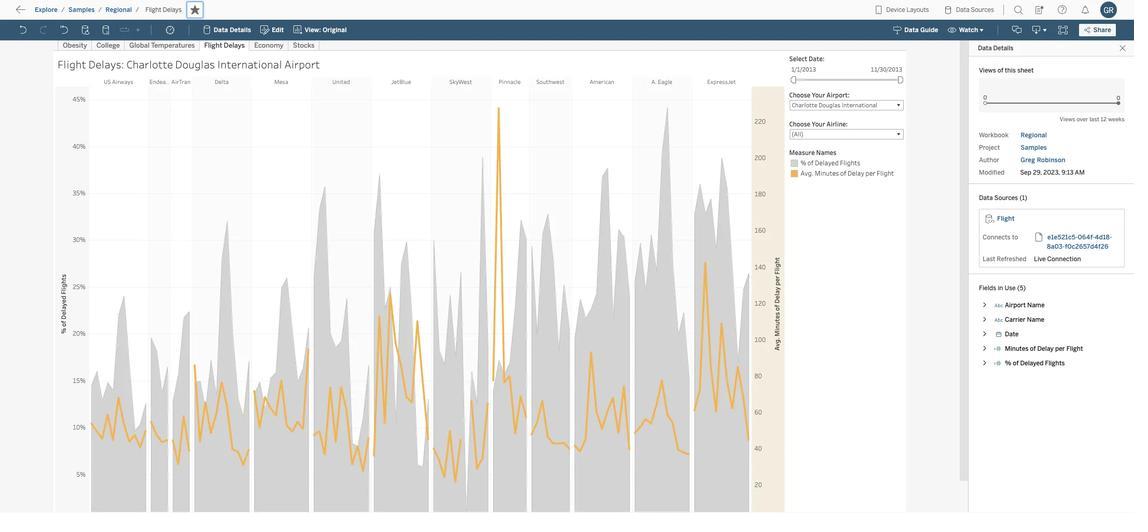 Task type: vqa. For each thing, say whether or not it's contained in the screenshot.
9 in the top left of the page
no



Task type: describe. For each thing, give the bounding box(es) containing it.
skip to content link
[[25, 6, 106, 20]]

flight delays
[[145, 6, 182, 13]]

content
[[57, 8, 89, 18]]

delays
[[163, 6, 182, 13]]

flight delays element
[[142, 6, 185, 13]]

samples link
[[68, 6, 95, 14]]

flight
[[145, 6, 161, 13]]

2 / from the left
[[98, 6, 102, 13]]

explore link
[[34, 6, 58, 14]]

regional link
[[105, 6, 133, 14]]

regional
[[106, 6, 132, 13]]

skip to content
[[27, 8, 89, 18]]

skip
[[27, 8, 45, 18]]



Task type: locate. For each thing, give the bounding box(es) containing it.
/
[[61, 6, 65, 13], [98, 6, 102, 13], [136, 6, 139, 13]]

to
[[47, 8, 55, 18]]

/ right to
[[61, 6, 65, 13]]

explore / samples / regional /
[[35, 6, 139, 13]]

samples
[[68, 6, 95, 13]]

1 horizontal spatial /
[[98, 6, 102, 13]]

1 / from the left
[[61, 6, 65, 13]]

/ left flight
[[136, 6, 139, 13]]

0 horizontal spatial /
[[61, 6, 65, 13]]

2 horizontal spatial /
[[136, 6, 139, 13]]

3 / from the left
[[136, 6, 139, 13]]

/ right the samples
[[98, 6, 102, 13]]

explore
[[35, 6, 58, 13]]



